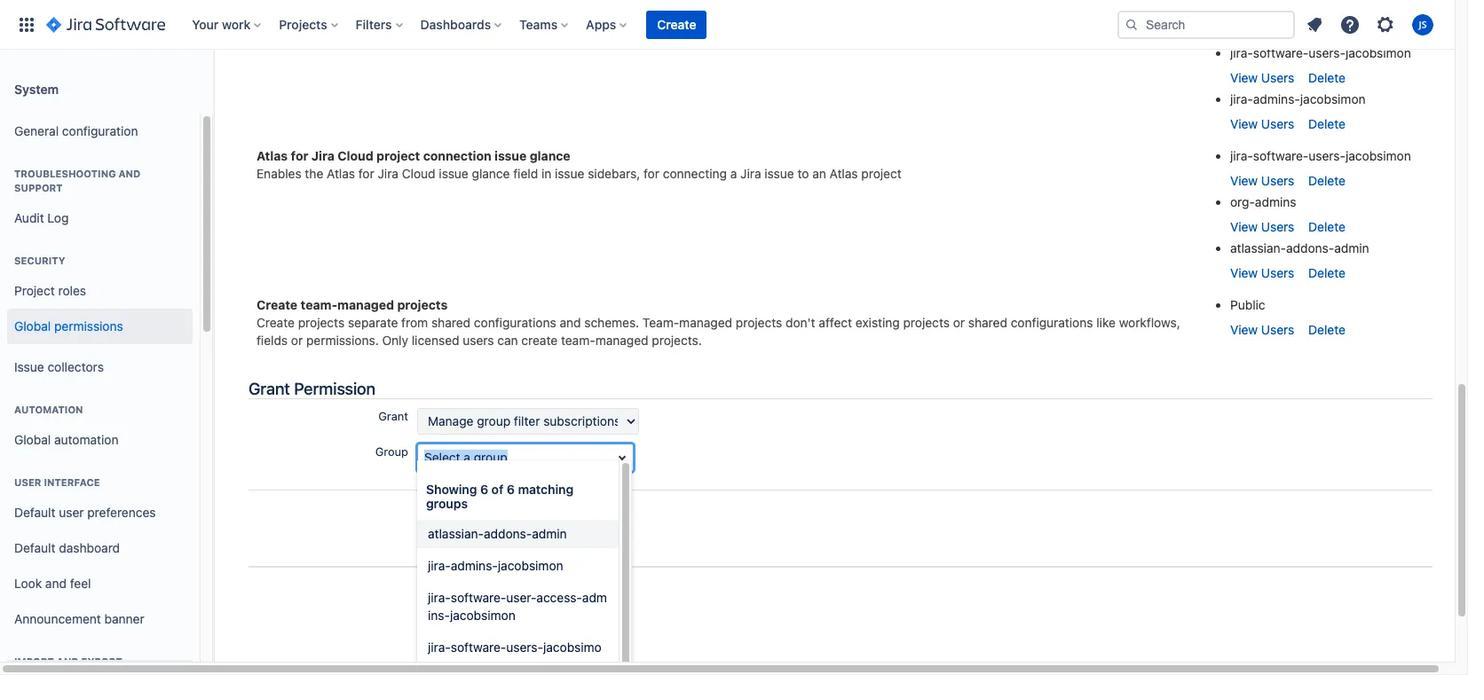 Task type: vqa. For each thing, say whether or not it's contained in the screenshot.
Import and export's and
yes



Task type: locate. For each thing, give the bounding box(es) containing it.
grant for grant
[[378, 409, 408, 423]]

2 default from the top
[[14, 540, 55, 555]]

atlassian- inside showing 6 of 6 matching groups element
[[428, 527, 484, 542]]

global down the project
[[14, 318, 51, 333]]

0 vertical spatial cloud
[[338, 148, 373, 163]]

1 vertical spatial managed
[[679, 315, 732, 330]]

view for third delete link from the top of the page view users link
[[1230, 116, 1258, 131]]

issue
[[14, 359, 44, 374]]

teams button
[[514, 10, 575, 39]]

1 horizontal spatial managed
[[595, 332, 649, 348]]

and left feel
[[45, 576, 67, 591]]

user interface group
[[7, 458, 193, 643]]

0 horizontal spatial atlassian-addons-admin
[[428, 527, 567, 542]]

1 vertical spatial addons-
[[484, 527, 532, 542]]

troubleshooting and support group
[[7, 149, 193, 241]]

project
[[14, 283, 55, 298]]

1 6 from the left
[[480, 482, 488, 497]]

2 vertical spatial users-
[[506, 640, 543, 655]]

users-
[[1309, 45, 1346, 60], [1309, 148, 1346, 163], [506, 640, 543, 655]]

grant up group
[[378, 409, 408, 423]]

0 horizontal spatial configurations
[[474, 315, 556, 330]]

default dashboard link
[[7, 531, 193, 566]]

5 delete link from the top
[[1309, 219, 1346, 234]]

jira software image
[[46, 14, 165, 35], [46, 14, 165, 35]]

team- up permissions.
[[301, 297, 337, 312]]

7 users from the top
[[1261, 322, 1295, 337]]

0 horizontal spatial or
[[291, 332, 303, 348]]

1 jira-software-users-jacobsimon from the top
[[1230, 45, 1411, 60]]

5 view users link from the top
[[1230, 219, 1295, 234]]

0 horizontal spatial cloud
[[338, 148, 373, 163]]

1 horizontal spatial jira-admins-jacobsimon
[[1230, 91, 1366, 106]]

0 vertical spatial grant
[[249, 379, 290, 398]]

1 vertical spatial global
[[14, 432, 51, 447]]

1 horizontal spatial atlas
[[327, 166, 355, 181]]

3 users from the top
[[1261, 116, 1295, 131]]

jira-admins-jacobsimon down notifications icon
[[1230, 91, 1366, 106]]

None submit
[[417, 515, 458, 543]]

users
[[1261, 24, 1295, 39], [1261, 70, 1295, 85], [1261, 116, 1295, 131], [1261, 173, 1295, 188], [1261, 219, 1295, 234], [1261, 265, 1295, 280], [1261, 322, 1295, 337]]

6 delete from the top
[[1309, 265, 1346, 280]]

0 horizontal spatial atlassian-
[[428, 527, 484, 542]]

1 vertical spatial jira-software-users-jacobsimon
[[1230, 148, 1411, 163]]

configurations
[[474, 315, 556, 330], [1011, 315, 1093, 330]]

2 users from the top
[[1261, 70, 1295, 85]]

glance left field
[[472, 166, 510, 181]]

global down automation
[[14, 432, 51, 447]]

org-admins
[[1230, 194, 1297, 209]]

and for troubleshooting and support
[[118, 168, 141, 179]]

1 vertical spatial project
[[861, 166, 902, 181]]

0 vertical spatial default
[[14, 505, 55, 520]]

user-
[[506, 591, 537, 606]]

atlas right the at left
[[327, 166, 355, 181]]

3 view users link from the top
[[1230, 116, 1295, 131]]

0 horizontal spatial addons-
[[484, 527, 532, 542]]

3 view users from the top
[[1230, 116, 1295, 131]]

appswitcher icon image
[[16, 14, 37, 35]]

admins-
[[1253, 91, 1300, 106], [451, 559, 498, 574]]

view users for view users link corresponding to third delete link from the bottom of the page
[[1230, 219, 1295, 234]]

jira-software-users-jacobsimon down notifications icon
[[1230, 45, 1411, 60]]

view for view users link associated with 7th delete link from the top of the page
[[1230, 322, 1258, 337]]

2 jira-software-users-jacobsimon from the top
[[1230, 148, 1411, 163]]

issue up field
[[495, 148, 527, 163]]

view users for view users link related to sixth delete link from the top
[[1230, 265, 1295, 280]]

2 delete from the top
[[1309, 70, 1346, 85]]

view
[[1230, 24, 1258, 39], [1230, 70, 1258, 85], [1230, 116, 1258, 131], [1230, 173, 1258, 188], [1230, 219, 1258, 234], [1230, 265, 1258, 280], [1230, 322, 1258, 337]]

banner
[[0, 0, 1455, 50]]

view users link for sixth delete link from the top
[[1230, 265, 1295, 280]]

1 view from the top
[[1230, 24, 1258, 39]]

addons- up jira-admins-jacobsimon link
[[484, 527, 532, 542]]

jira-admins-jacobsimon link
[[417, 552, 619, 581]]

jira-admins-jacobsimon down atlassian-addons-admin link
[[428, 559, 563, 574]]

1 vertical spatial users-
[[1309, 148, 1346, 163]]

sidebars,
[[588, 166, 640, 181]]

0 horizontal spatial admin
[[532, 527, 567, 542]]

project right "an"
[[861, 166, 902, 181]]

glance
[[530, 148, 571, 163], [472, 166, 510, 181]]

create inside button
[[657, 16, 696, 32]]

4 users from the top
[[1261, 173, 1295, 188]]

issue
[[495, 148, 527, 163], [439, 166, 469, 181], [555, 166, 585, 181], [765, 166, 794, 181]]

glance up in
[[530, 148, 571, 163]]

software- inside jira-software-user-access-adm ins-jacobsimon
[[451, 591, 506, 606]]

2 global from the top
[[14, 432, 51, 447]]

jira up the at left
[[311, 148, 335, 163]]

for up the at left
[[291, 148, 308, 163]]

5 view users from the top
[[1230, 219, 1295, 234]]

affect
[[819, 315, 852, 330]]

issue right in
[[555, 166, 585, 181]]

1 vertical spatial admins-
[[451, 559, 498, 574]]

your profile and settings image
[[1412, 14, 1434, 35]]

managed down schemes.
[[595, 332, 649, 348]]

or right fields
[[291, 332, 303, 348]]

1 vertical spatial grant
[[378, 409, 408, 423]]

and for import and export
[[57, 656, 79, 668]]

configurations up the can
[[474, 315, 556, 330]]

None text field
[[417, 444, 634, 472]]

view users
[[1230, 24, 1295, 39], [1230, 70, 1295, 85], [1230, 116, 1295, 131], [1230, 173, 1295, 188], [1230, 219, 1295, 234], [1230, 265, 1295, 280], [1230, 322, 1295, 337]]

and left schemes.
[[560, 315, 581, 330]]

3 delete link from the top
[[1309, 116, 1346, 131]]

0 vertical spatial create
[[657, 16, 696, 32]]

2 horizontal spatial atlas
[[830, 166, 858, 181]]

1 global from the top
[[14, 318, 51, 333]]

atlassian-addons-admin down admins
[[1230, 240, 1369, 255]]

0 horizontal spatial shared
[[431, 315, 471, 330]]

addons- down admins
[[1286, 240, 1335, 255]]

grant down fields
[[249, 379, 290, 398]]

2 horizontal spatial managed
[[679, 315, 732, 330]]

1 delete link from the top
[[1309, 24, 1346, 39]]

6 view users link from the top
[[1230, 265, 1295, 280]]

atlassian- down org-admins
[[1230, 240, 1286, 255]]

interface
[[44, 477, 100, 488]]

1 horizontal spatial for
[[358, 166, 374, 181]]

atlassian-addons-admin
[[1230, 240, 1369, 255], [428, 527, 567, 542]]

4 delete from the top
[[1309, 173, 1346, 188]]

1 configurations from the left
[[474, 315, 556, 330]]

connection
[[423, 148, 492, 163]]

4 view users from the top
[[1230, 173, 1295, 188]]

search image
[[1125, 17, 1139, 32]]

admin
[[1334, 240, 1369, 255], [532, 527, 567, 542]]

0 horizontal spatial managed
[[337, 297, 394, 312]]

and down general configuration 'link'
[[118, 168, 141, 179]]

4 view users link from the top
[[1230, 173, 1295, 188]]

1 vertical spatial or
[[291, 332, 303, 348]]

jacobsimon inside jira-admins-jacobsimon link
[[498, 559, 563, 574]]

0 horizontal spatial glance
[[472, 166, 510, 181]]

primary element
[[11, 0, 1118, 49]]

0 horizontal spatial project
[[377, 148, 420, 163]]

automation group
[[7, 385, 193, 463]]

showing 6 of 6 matching groups element
[[417, 520, 619, 676]]

1 vertical spatial glance
[[472, 166, 510, 181]]

1 horizontal spatial atlassian-addons-admin
[[1230, 240, 1369, 255]]

1 view users link from the top
[[1230, 24, 1295, 39]]

1 view users from the top
[[1230, 24, 1295, 39]]

1 users from the top
[[1261, 24, 1295, 39]]

0 vertical spatial or
[[953, 315, 965, 330]]

your
[[192, 16, 219, 32]]

jira right the at left
[[378, 166, 399, 181]]

1 horizontal spatial grant
[[378, 409, 408, 423]]

1 vertical spatial create
[[257, 297, 298, 312]]

3 view from the top
[[1230, 116, 1258, 131]]

roles
[[58, 283, 86, 298]]

1 vertical spatial default
[[14, 540, 55, 555]]

jira- inside jira-software-user-access-adm ins-jacobsimon
[[428, 591, 451, 606]]

users- inside jira-software-users-jacobsimo n
[[506, 640, 543, 655]]

and inside create team-managed projects create projects separate from shared configurations and schemes. team-managed projects don't affect existing projects or shared configurations like workflows, fields or permissions. only licensed users can create team-managed projects.
[[560, 315, 581, 330]]

jira-admins-jacobsimon
[[1230, 91, 1366, 106], [428, 559, 563, 574]]

atlas right "an"
[[830, 166, 858, 181]]

for right sidebars,
[[644, 166, 660, 181]]

managed up separate
[[337, 297, 394, 312]]

default down user
[[14, 505, 55, 520]]

licensed
[[412, 332, 459, 348]]

atlassian- down groups
[[428, 527, 484, 542]]

1 horizontal spatial configurations
[[1011, 315, 1093, 330]]

for right the at left
[[358, 166, 374, 181]]

1 horizontal spatial atlassian-
[[1230, 240, 1286, 255]]

3 delete from the top
[[1309, 116, 1346, 131]]

default dashboard
[[14, 540, 120, 555]]

1 vertical spatial team-
[[561, 332, 595, 348]]

view users link for fourth delete link from the top of the page
[[1230, 173, 1295, 188]]

look and feel
[[14, 576, 91, 591]]

jira right a
[[740, 166, 761, 181]]

2 view users from the top
[[1230, 70, 1295, 85]]

view users for sixth delete link from the bottom of the page view users link
[[1230, 70, 1295, 85]]

2 view from the top
[[1230, 70, 1258, 85]]

1 horizontal spatial project
[[861, 166, 902, 181]]

7 view users link from the top
[[1230, 322, 1295, 337]]

1 vertical spatial atlassian-addons-admin
[[428, 527, 567, 542]]

view for view users link corresponding to third delete link from the bottom of the page
[[1230, 219, 1258, 234]]

0 vertical spatial users-
[[1309, 45, 1346, 60]]

jacobsimon inside jira-software-user-access-adm ins-jacobsimon
[[450, 608, 516, 623]]

ins-
[[428, 608, 450, 623]]

0 horizontal spatial grant
[[249, 379, 290, 398]]

managed
[[337, 297, 394, 312], [679, 315, 732, 330], [595, 332, 649, 348]]

enables
[[257, 166, 302, 181]]

user
[[59, 505, 84, 520]]

1 delete from the top
[[1309, 24, 1346, 39]]

configurations left like
[[1011, 315, 1093, 330]]

dashboards button
[[415, 10, 509, 39]]

6 left of
[[480, 482, 488, 497]]

6 view from the top
[[1230, 265, 1258, 280]]

jira- inside jira-admins-jacobsimon link
[[428, 559, 451, 574]]

view users link for third delete link from the bottom of the page
[[1230, 219, 1295, 234]]

4 view from the top
[[1230, 173, 1258, 188]]

audit
[[14, 210, 44, 225]]

atlassian-
[[1230, 240, 1286, 255], [428, 527, 484, 542]]

the
[[305, 166, 323, 181]]

for
[[291, 148, 308, 163], [358, 166, 374, 181], [644, 166, 660, 181]]

0 vertical spatial project
[[377, 148, 420, 163]]

jira-software-users-jacobsimon up admins
[[1230, 148, 1411, 163]]

7 view users from the top
[[1230, 322, 1295, 337]]

5 users from the top
[[1261, 219, 1295, 234]]

6 right of
[[507, 482, 515, 497]]

jira-software-users-jacobsimon
[[1230, 45, 1411, 60], [1230, 148, 1411, 163]]

global inside automation group
[[14, 432, 51, 447]]

1 horizontal spatial jira
[[378, 166, 399, 181]]

7 view from the top
[[1230, 322, 1258, 337]]

atlassian-addons-admin down showing 6 of 6 matching groups
[[428, 527, 567, 542]]

issue left to at the right top of the page
[[765, 166, 794, 181]]

software-
[[1253, 45, 1309, 60], [1253, 148, 1309, 163], [451, 591, 506, 606], [451, 640, 506, 655]]

showing
[[426, 482, 477, 497]]

5 view from the top
[[1230, 219, 1258, 234]]

0 vertical spatial glance
[[530, 148, 571, 163]]

filters
[[356, 16, 392, 32]]

project left connection on the top of page
[[377, 148, 420, 163]]

global for global automation
[[14, 432, 51, 447]]

5 delete from the top
[[1309, 219, 1346, 234]]

1 horizontal spatial shared
[[968, 315, 1008, 330]]

projects
[[397, 297, 448, 312], [298, 315, 345, 330], [736, 315, 782, 330], [903, 315, 950, 330]]

2 horizontal spatial for
[[644, 166, 660, 181]]

project roles link
[[7, 273, 193, 309]]

0 horizontal spatial jira-admins-jacobsimon
[[428, 559, 563, 574]]

projects up 'from'
[[397, 297, 448, 312]]

jira
[[311, 148, 335, 163], [378, 166, 399, 181], [740, 166, 761, 181]]

create
[[657, 16, 696, 32], [257, 297, 298, 312], [257, 315, 295, 330]]

security group
[[7, 236, 193, 350]]

0 vertical spatial admin
[[1334, 240, 1369, 255]]

admins- inside showing 6 of 6 matching groups element
[[451, 559, 498, 574]]

2 vertical spatial create
[[257, 315, 295, 330]]

atlas for jira cloud project connection issue glance enables the atlas for jira cloud issue glance field in issue sidebars, for connecting a jira issue to an atlas project
[[257, 148, 902, 181]]

0 vertical spatial admins-
[[1253, 91, 1300, 106]]

grant
[[249, 379, 290, 398], [378, 409, 408, 423]]

groups
[[426, 496, 468, 512]]

0 horizontal spatial atlas
[[257, 148, 288, 163]]

projects left don't
[[736, 315, 782, 330]]

and right import
[[57, 656, 79, 668]]

global
[[14, 318, 51, 333], [14, 432, 51, 447]]

view users for third delete link from the top of the page view users link
[[1230, 116, 1295, 131]]

0 vertical spatial jira-software-users-jacobsimon
[[1230, 45, 1411, 60]]

fields
[[257, 332, 288, 348]]

global inside security group
[[14, 318, 51, 333]]

atlas up enables
[[257, 148, 288, 163]]

0 vertical spatial team-
[[301, 297, 337, 312]]

managed up projects.
[[679, 315, 732, 330]]

2 horizontal spatial jira
[[740, 166, 761, 181]]

separate
[[348, 315, 398, 330]]

2 shared from the left
[[968, 315, 1008, 330]]

1 vertical spatial jira-admins-jacobsimon
[[428, 559, 563, 574]]

0 vertical spatial atlassian-addons-admin
[[1230, 240, 1369, 255]]

0 horizontal spatial 6
[[480, 482, 488, 497]]

grant permission
[[249, 379, 376, 398]]

0 horizontal spatial admins-
[[451, 559, 498, 574]]

team-
[[301, 297, 337, 312], [561, 332, 595, 348]]

and inside look and feel link
[[45, 576, 67, 591]]

users for sixth delete link from the top
[[1261, 265, 1295, 280]]

addons- inside showing 6 of 6 matching groups element
[[484, 527, 532, 542]]

1 horizontal spatial cloud
[[402, 166, 436, 181]]

6 view users from the top
[[1230, 265, 1295, 280]]

1 horizontal spatial 6
[[507, 482, 515, 497]]

and inside troubleshooting and support
[[118, 168, 141, 179]]

create for create team-managed projects create projects separate from shared configurations and schemes. team-managed projects don't affect existing projects or shared configurations like workflows, fields or permissions. only licensed users can create team-managed projects.
[[257, 297, 298, 312]]

import and export
[[14, 656, 122, 668]]

or right existing
[[953, 315, 965, 330]]

don't
[[786, 315, 815, 330]]

atlas
[[257, 148, 288, 163], [327, 166, 355, 181], [830, 166, 858, 181]]

0 vertical spatial addons-
[[1286, 240, 1335, 255]]

0 vertical spatial managed
[[337, 297, 394, 312]]

look and feel link
[[7, 566, 193, 602]]

issue collectors link
[[7, 350, 193, 385]]

team- down schemes.
[[561, 332, 595, 348]]

default up look
[[14, 540, 55, 555]]

like
[[1097, 315, 1116, 330]]

1 default from the top
[[14, 505, 55, 520]]

1 vertical spatial admin
[[532, 527, 567, 542]]

2 view users link from the top
[[1230, 70, 1295, 85]]

0 horizontal spatial team-
[[301, 297, 337, 312]]

1 vertical spatial atlassian-
[[428, 527, 484, 542]]

0 vertical spatial global
[[14, 318, 51, 333]]

6 users from the top
[[1261, 265, 1295, 280]]

jira-software-users-jacobsimo n link
[[417, 634, 619, 676]]

global permissions
[[14, 318, 123, 333]]

your work button
[[187, 10, 268, 39]]



Task type: describe. For each thing, give the bounding box(es) containing it.
users
[[463, 332, 494, 348]]

view for sixth delete link from the bottom of the page view users link
[[1230, 70, 1258, 85]]

a
[[730, 166, 737, 181]]

matching
[[518, 482, 574, 497]]

user
[[14, 477, 41, 488]]

connecting
[[663, 166, 727, 181]]

troubleshooting
[[14, 168, 116, 179]]

default for default user preferences
[[14, 505, 55, 520]]

jira-software-user-access-adm ins-jacobsimon
[[428, 591, 607, 623]]

default user preferences
[[14, 505, 156, 520]]

field
[[513, 166, 538, 181]]

public
[[1230, 297, 1266, 312]]

sidebar navigation image
[[194, 71, 233, 107]]

troubleshooting and support
[[14, 168, 141, 194]]

1 horizontal spatial admins-
[[1253, 91, 1300, 106]]

create
[[521, 332, 558, 348]]

create for create
[[657, 16, 696, 32]]

6 delete link from the top
[[1309, 265, 1346, 280]]

look
[[14, 576, 42, 591]]

automation
[[14, 404, 83, 415]]

global automation link
[[7, 423, 193, 458]]

1 horizontal spatial addons-
[[1286, 240, 1335, 255]]

global for global permissions
[[14, 318, 51, 333]]

default for default dashboard
[[14, 540, 55, 555]]

collectors
[[47, 359, 104, 374]]

grant for grant permission
[[249, 379, 290, 398]]

your work
[[192, 16, 251, 32]]

users for third delete link from the top of the page
[[1261, 116, 1295, 131]]

1 horizontal spatial team-
[[561, 332, 595, 348]]

software- inside jira-software-users-jacobsimo n
[[451, 640, 506, 655]]

automation
[[54, 432, 119, 447]]

dashboards
[[420, 16, 491, 32]]

0 vertical spatial atlassian-
[[1230, 240, 1286, 255]]

n
[[428, 658, 435, 673]]

Search field
[[1118, 10, 1295, 39]]

1 horizontal spatial or
[[953, 315, 965, 330]]

2 6 from the left
[[507, 482, 515, 497]]

jira-software-users-jacobsimon for sixth delete link from the bottom of the page
[[1230, 45, 1411, 60]]

adm
[[582, 591, 607, 606]]

2 delete link from the top
[[1309, 70, 1346, 85]]

permissions
[[54, 318, 123, 333]]

view for view users link related to fourth delete link from the top of the page
[[1230, 173, 1258, 188]]

to
[[798, 166, 809, 181]]

1 horizontal spatial glance
[[530, 148, 571, 163]]

projects
[[279, 16, 327, 32]]

users for fourth delete link from the top of the page
[[1261, 173, 1295, 188]]

access-
[[537, 591, 582, 606]]

global permissions link
[[7, 309, 193, 344]]

schemes.
[[584, 315, 639, 330]]

org-
[[1230, 194, 1255, 209]]

general configuration
[[14, 123, 138, 138]]

issue down connection on the top of page
[[439, 166, 469, 181]]

view users link for sixth delete link from the bottom of the page
[[1230, 70, 1295, 85]]

view users for view users link related to fourth delete link from the top of the page
[[1230, 173, 1295, 188]]

users- for fourth delete link from the top of the page
[[1309, 148, 1346, 163]]

permission
[[294, 379, 376, 398]]

users for third delete link from the bottom of the page
[[1261, 219, 1295, 234]]

work
[[222, 16, 251, 32]]

projects button
[[274, 10, 345, 39]]

existing
[[856, 315, 900, 330]]

banner
[[104, 611, 144, 626]]

teams
[[519, 16, 558, 32]]

apps button
[[581, 10, 634, 39]]

notifications image
[[1304, 14, 1325, 35]]

1 horizontal spatial admin
[[1334, 240, 1369, 255]]

users for 7th delete link from the top of the page
[[1261, 322, 1295, 337]]

projects.
[[652, 332, 702, 348]]

announcement
[[14, 611, 101, 626]]

1 vertical spatial cloud
[[402, 166, 436, 181]]

configuration
[[62, 123, 138, 138]]

support
[[14, 182, 63, 194]]

users for sixth delete link from the bottom of the page
[[1261, 70, 1295, 85]]

global automation
[[14, 432, 119, 447]]

users- for sixth delete link from the bottom of the page
[[1309, 45, 1346, 60]]

view users for view users link for 7th delete link from the bottom of the page
[[1230, 24, 1295, 39]]

view users link for 7th delete link from the top of the page
[[1230, 322, 1295, 337]]

export
[[81, 656, 122, 668]]

0 horizontal spatial for
[[291, 148, 308, 163]]

user interface
[[14, 477, 100, 488]]

0 horizontal spatial jira
[[311, 148, 335, 163]]

of
[[492, 482, 504, 497]]

7 delete from the top
[[1309, 322, 1346, 337]]

jira-software-users-jacobsimo n
[[428, 640, 602, 673]]

security
[[14, 255, 65, 266]]

create team-managed projects create projects separate from shared configurations and schemes. team-managed projects don't affect existing projects or shared configurations like workflows, fields or permissions. only licensed users can create team-managed projects.
[[257, 297, 1180, 348]]

projects up permissions.
[[298, 315, 345, 330]]

7 delete link from the top
[[1309, 322, 1346, 337]]

atlassian-addons-admin link
[[417, 520, 619, 549]]

workflows,
[[1119, 315, 1180, 330]]

log
[[47, 210, 69, 225]]

apps
[[586, 16, 616, 32]]

can
[[497, 332, 518, 348]]

jira-software-users-jacobsimon for fourth delete link from the top of the page
[[1230, 148, 1411, 163]]

jira-software-user-access-adm ins-jacobsimon link
[[417, 584, 619, 631]]

preferences
[[87, 505, 156, 520]]

import
[[14, 656, 54, 668]]

admin inside showing 6 of 6 matching groups element
[[532, 527, 567, 542]]

project roles
[[14, 283, 86, 298]]

feel
[[70, 576, 91, 591]]

permissions.
[[306, 332, 379, 348]]

audit log link
[[7, 201, 193, 236]]

team-
[[643, 315, 679, 330]]

filters button
[[350, 10, 410, 39]]

view users for view users link associated with 7th delete link from the top of the page
[[1230, 322, 1295, 337]]

general
[[14, 123, 59, 138]]

general configuration link
[[7, 114, 193, 149]]

showing 6 of 6 matching groups
[[426, 482, 574, 512]]

2 configurations from the left
[[1011, 315, 1093, 330]]

banner containing your work
[[0, 0, 1455, 50]]

atlassian-addons-admin inside showing 6 of 6 matching groups element
[[428, 527, 567, 542]]

view users link for third delete link from the top of the page
[[1230, 116, 1295, 131]]

only
[[382, 332, 408, 348]]

default user preferences link
[[7, 495, 193, 531]]

jira- inside jira-software-users-jacobsimo n
[[428, 640, 451, 655]]

jira-admins-jacobsimon inside jira-admins-jacobsimon link
[[428, 559, 563, 574]]

dashboard
[[59, 540, 120, 555]]

group
[[375, 445, 408, 459]]

view for view users link for 7th delete link from the bottom of the page
[[1230, 24, 1258, 39]]

issue collectors
[[14, 359, 104, 374]]

projects right existing
[[903, 315, 950, 330]]

admins
[[1255, 194, 1297, 209]]

from
[[401, 315, 428, 330]]

help image
[[1340, 14, 1361, 35]]

view users link for 7th delete link from the bottom of the page
[[1230, 24, 1295, 39]]

0 vertical spatial jira-admins-jacobsimon
[[1230, 91, 1366, 106]]

and for look and feel
[[45, 576, 67, 591]]

users for 7th delete link from the bottom of the page
[[1261, 24, 1295, 39]]

view for view users link related to sixth delete link from the top
[[1230, 265, 1258, 280]]

system
[[14, 81, 59, 96]]

announcement banner link
[[7, 602, 193, 637]]

settings image
[[1375, 14, 1396, 35]]

audit log
[[14, 210, 69, 225]]

4 delete link from the top
[[1309, 173, 1346, 188]]

jacobsimo
[[543, 640, 602, 655]]

1 shared from the left
[[431, 315, 471, 330]]

2 vertical spatial managed
[[595, 332, 649, 348]]



